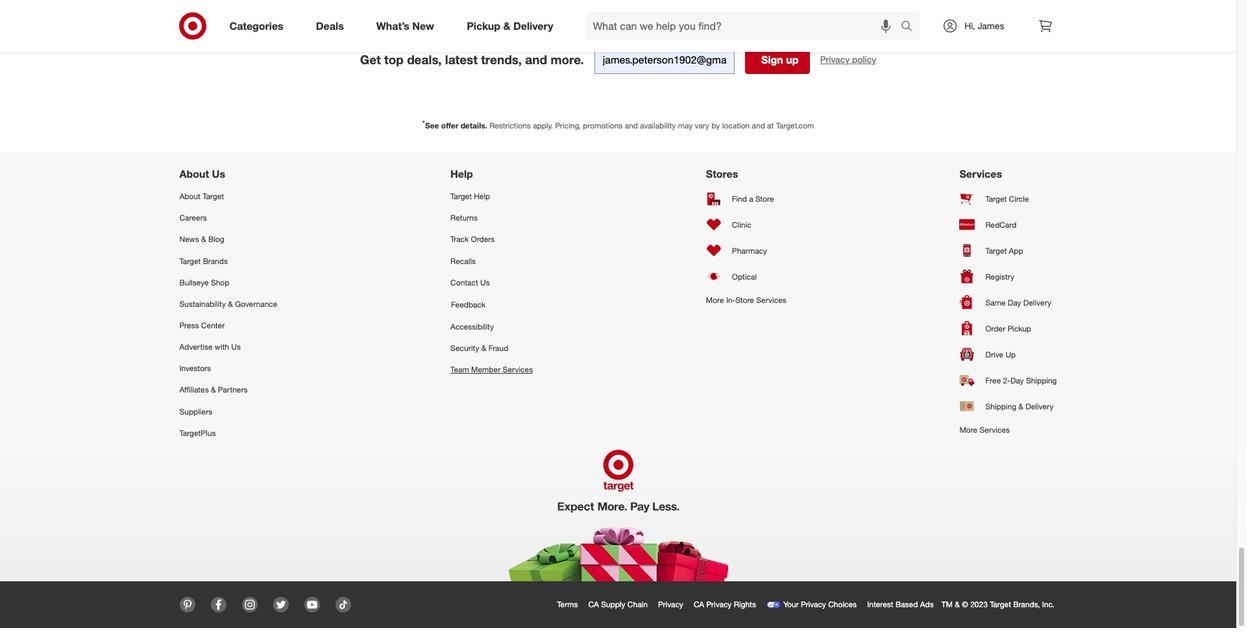 Task type: describe. For each thing, give the bounding box(es) containing it.
us for contact us
[[481, 278, 490, 287]]

services down the 'fraud'
[[503, 365, 533, 375]]

what's new link
[[365, 12, 451, 40]]

feedback
[[451, 300, 486, 310]]

what's new
[[376, 19, 434, 32]]

target.com
[[776, 121, 814, 131]]

what's
[[376, 19, 410, 32]]

suppliers link
[[180, 401, 278, 422]]

0 horizontal spatial pickup
[[467, 19, 501, 32]]

same day delivery link
[[960, 290, 1057, 316]]

affiliates & partners link
[[180, 379, 278, 401]]

get top deals, latest trends, and more.
[[360, 52, 584, 67]]

privacy right your
[[801, 600, 826, 610]]

ca supply chain
[[589, 600, 648, 610]]

security & fraud
[[451, 344, 509, 353]]

trends,
[[481, 52, 522, 67]]

find a store link
[[706, 186, 787, 212]]

promotions
[[583, 121, 623, 131]]

pricing,
[[555, 121, 581, 131]]

interest
[[868, 600, 894, 610]]

contact us link
[[451, 272, 533, 293]]

pickup & delivery
[[467, 19, 554, 32]]

about for about target
[[180, 192, 201, 201]]

What can we help you find? suggestions appear below search field
[[585, 12, 905, 40]]

1 vertical spatial pickup
[[1008, 324, 1032, 333]]

governance
[[235, 299, 278, 309]]

order pickup
[[986, 324, 1032, 333]]

clinic
[[732, 220, 752, 230]]

hi,
[[965, 20, 976, 31]]

deals link
[[305, 12, 360, 40]]

apply.
[[533, 121, 553, 131]]

targetplus
[[180, 428, 216, 438]]

bullseye
[[180, 278, 209, 287]]

affiliates & partners
[[180, 385, 248, 395]]

news
[[180, 235, 199, 244]]

about for about us
[[180, 168, 209, 181]]

0 horizontal spatial and
[[525, 52, 547, 67]]

privacy policy
[[821, 54, 877, 65]]

more for more in-store services
[[706, 296, 724, 305]]

location
[[722, 121, 750, 131]]

press center
[[180, 321, 225, 330]]

drive up link
[[960, 342, 1057, 368]]

circle
[[1009, 194, 1029, 204]]

services down shipping & delivery link on the right
[[980, 425, 1010, 435]]

supply
[[601, 600, 626, 610]]

search button
[[896, 12, 927, 43]]

1 vertical spatial help
[[474, 192, 490, 201]]

see
[[425, 121, 439, 131]]

store for in-
[[736, 296, 754, 305]]

your privacy choices link
[[764, 597, 865, 613]]

investors link
[[180, 358, 278, 379]]

more.
[[551, 52, 584, 67]]

recalls
[[451, 256, 476, 266]]

day inside same day delivery link
[[1008, 298, 1022, 307]]

order
[[986, 324, 1006, 333]]

partners
[[218, 385, 248, 395]]

target: expect more. pay less. image
[[436, 444, 801, 582]]

privacy link
[[656, 597, 691, 613]]

delivery for pickup & delivery
[[514, 19, 554, 32]]

recalls link
[[451, 250, 533, 272]]

policy
[[853, 54, 877, 65]]

advertise with us link
[[180, 336, 278, 358]]

services up target circle on the top right of the page
[[960, 168, 1003, 181]]

drive up
[[986, 350, 1016, 359]]

careers
[[180, 213, 207, 223]]

deals
[[316, 19, 344, 32]]

may
[[678, 121, 693, 131]]

ca for ca supply chain
[[589, 600, 599, 610]]

order pickup link
[[960, 316, 1057, 342]]

target for target help
[[451, 192, 472, 201]]

target app
[[986, 246, 1024, 256]]

more for more services
[[960, 425, 978, 435]]

hi, james
[[965, 20, 1005, 31]]

search
[[896, 21, 927, 33]]

terms link
[[555, 597, 586, 613]]

advertise with us
[[180, 342, 241, 352]]

track orders
[[451, 235, 495, 244]]

target for target brands
[[180, 256, 201, 266]]

shipping & delivery link
[[960, 394, 1057, 420]]

choices
[[829, 600, 857, 610]]

target app link
[[960, 238, 1057, 264]]

at
[[767, 121, 774, 131]]

privacy policy link
[[821, 53, 877, 66]]

interest based ads
[[868, 600, 934, 610]]

terms
[[557, 600, 578, 610]]

more services
[[960, 425, 1010, 435]]

top
[[384, 52, 404, 67]]

2-
[[1003, 376, 1011, 385]]

fraud
[[489, 344, 509, 353]]

ca privacy rights link
[[691, 597, 764, 613]]

0 horizontal spatial help
[[451, 168, 473, 181]]

more in-store services
[[706, 296, 787, 305]]

1 horizontal spatial and
[[625, 121, 638, 131]]

about target link
[[180, 186, 278, 207]]



Task type: vqa. For each thing, say whether or not it's contained in the screenshot.
"Smartly™"
no



Task type: locate. For each thing, give the bounding box(es) containing it.
1 vertical spatial store
[[736, 296, 754, 305]]

& for news
[[201, 235, 206, 244]]

ca supply chain link
[[586, 597, 656, 613]]

deals,
[[407, 52, 442, 67]]

in-
[[726, 296, 736, 305]]

None text field
[[595, 45, 735, 74]]

&
[[504, 19, 511, 32], [201, 235, 206, 244], [228, 299, 233, 309], [482, 344, 487, 353], [211, 385, 216, 395], [1019, 402, 1024, 411], [955, 600, 960, 610]]

clinic link
[[706, 212, 787, 238]]

delivery down free 2-day shipping at the right bottom of page
[[1026, 402, 1054, 411]]

1 horizontal spatial us
[[231, 342, 241, 352]]

up
[[1006, 350, 1016, 359]]

more in-store services link
[[706, 290, 787, 311]]

& down bullseye shop link
[[228, 299, 233, 309]]

targetplus link
[[180, 422, 278, 444]]

stores
[[706, 168, 738, 181]]

shipping up more services link
[[986, 402, 1017, 411]]

privacy left policy
[[821, 54, 850, 65]]

store inside more in-store services link
[[736, 296, 754, 305]]

details.
[[461, 121, 487, 131]]

track orders link
[[451, 229, 533, 250]]

returns
[[451, 213, 478, 223]]

and left more.
[[525, 52, 547, 67]]

sustainability
[[180, 299, 226, 309]]

about
[[180, 168, 209, 181], [180, 192, 201, 201]]

redcard
[[986, 220, 1017, 230]]

your privacy choices
[[784, 600, 857, 610]]

store for a
[[756, 194, 774, 204]]

2 ca from the left
[[694, 600, 705, 610]]

1 vertical spatial us
[[481, 278, 490, 287]]

0 vertical spatial more
[[706, 296, 724, 305]]

target right 2023
[[990, 600, 1012, 610]]

ads
[[920, 600, 934, 610]]

delivery for same day delivery
[[1024, 298, 1052, 307]]

0 vertical spatial shipping
[[1026, 376, 1057, 385]]

pickup right order
[[1008, 324, 1032, 333]]

offer
[[441, 121, 459, 131]]

day right free
[[1011, 376, 1024, 385]]

more services link
[[960, 420, 1057, 441]]

target for target circle
[[986, 194, 1007, 204]]

and left availability
[[625, 121, 638, 131]]

1 horizontal spatial help
[[474, 192, 490, 201]]

more left in-
[[706, 296, 724, 305]]

& inside shipping & delivery link
[[1019, 402, 1024, 411]]

target help link
[[451, 186, 533, 207]]

1 horizontal spatial ca
[[694, 600, 705, 610]]

new
[[413, 19, 434, 32]]

james
[[978, 20, 1005, 31]]

sign up button
[[745, 45, 810, 74]]

target left circle
[[986, 194, 1007, 204]]

& for security
[[482, 344, 487, 353]]

us up about target link
[[212, 168, 225, 181]]

and
[[525, 52, 547, 67], [625, 121, 638, 131], [752, 121, 765, 131]]

0 vertical spatial pickup
[[467, 19, 501, 32]]

find a store
[[732, 194, 774, 204]]

center
[[201, 321, 225, 330]]

& for pickup
[[504, 19, 511, 32]]

news & blog link
[[180, 229, 278, 250]]

0 vertical spatial us
[[212, 168, 225, 181]]

& inside security & fraud link
[[482, 344, 487, 353]]

pickup
[[467, 19, 501, 32], [1008, 324, 1032, 333]]

& left the 'fraud'
[[482, 344, 487, 353]]

latest
[[445, 52, 478, 67]]

target for target app
[[986, 246, 1007, 256]]

team
[[451, 365, 469, 375]]

store down optical link
[[736, 296, 754, 305]]

1 vertical spatial shipping
[[986, 402, 1017, 411]]

registry link
[[960, 264, 1057, 290]]

help up returns link
[[474, 192, 490, 201]]

free
[[986, 376, 1001, 385]]

& down free 2-day shipping at the right bottom of page
[[1019, 402, 1024, 411]]

vary
[[695, 121, 710, 131]]

1 horizontal spatial more
[[960, 425, 978, 435]]

& left ©
[[955, 600, 960, 610]]

up
[[786, 53, 799, 66]]

target circle
[[986, 194, 1029, 204]]

brands
[[203, 256, 228, 266]]

help up target help
[[451, 168, 473, 181]]

1 ca from the left
[[589, 600, 599, 610]]

about us
[[180, 168, 225, 181]]

& for tm
[[955, 600, 960, 610]]

sign
[[762, 53, 784, 66]]

1 vertical spatial delivery
[[1024, 298, 1052, 307]]

investors
[[180, 364, 211, 374]]

1 vertical spatial about
[[180, 192, 201, 201]]

& up trends,
[[504, 19, 511, 32]]

blog
[[208, 235, 224, 244]]

day right same at the top right of the page
[[1008, 298, 1022, 307]]

services down optical link
[[757, 296, 787, 305]]

us right contact
[[481, 278, 490, 287]]

pickup & delivery link
[[456, 12, 570, 40]]

redcard link
[[960, 212, 1057, 238]]

suppliers
[[180, 407, 212, 417]]

shipping up shipping & delivery
[[1026, 376, 1057, 385]]

get
[[360, 52, 381, 67]]

privacy right chain
[[658, 600, 684, 610]]

team member services
[[451, 365, 533, 375]]

0 vertical spatial delivery
[[514, 19, 554, 32]]

us for about us
[[212, 168, 225, 181]]

contact us
[[451, 278, 490, 287]]

2 vertical spatial delivery
[[1026, 402, 1054, 411]]

store inside find a store link
[[756, 194, 774, 204]]

1 horizontal spatial shipping
[[1026, 376, 1057, 385]]

0 horizontal spatial store
[[736, 296, 754, 305]]

delivery for shipping & delivery
[[1026, 402, 1054, 411]]

registry
[[986, 272, 1015, 282]]

2 horizontal spatial and
[[752, 121, 765, 131]]

store right a
[[756, 194, 774, 204]]

us
[[212, 168, 225, 181], [481, 278, 490, 287], [231, 342, 241, 352]]

& inside news & blog link
[[201, 235, 206, 244]]

interest based ads link
[[865, 597, 942, 613]]

2023
[[971, 600, 988, 610]]

0 vertical spatial day
[[1008, 298, 1022, 307]]

0 vertical spatial store
[[756, 194, 774, 204]]

& for sustainability
[[228, 299, 233, 309]]

same day delivery
[[986, 298, 1052, 307]]

delivery up order pickup
[[1024, 298, 1052, 307]]

shipping & delivery
[[986, 402, 1054, 411]]

& inside the affiliates & partners link
[[211, 385, 216, 395]]

track
[[451, 235, 469, 244]]

optical
[[732, 272, 757, 282]]

1 horizontal spatial pickup
[[1008, 324, 1032, 333]]

target down about us
[[203, 192, 224, 201]]

sign up
[[762, 53, 799, 66]]

based
[[896, 600, 918, 610]]

ca for ca privacy rights
[[694, 600, 705, 610]]

0 horizontal spatial more
[[706, 296, 724, 305]]

ca left supply
[[589, 600, 599, 610]]

ca right privacy link
[[694, 600, 705, 610]]

same
[[986, 298, 1006, 307]]

1 vertical spatial more
[[960, 425, 978, 435]]

ca privacy rights
[[694, 600, 756, 610]]

0 horizontal spatial shipping
[[986, 402, 1017, 411]]

app
[[1009, 246, 1024, 256]]

pickup up get top deals, latest trends, and more.
[[467, 19, 501, 32]]

help
[[451, 168, 473, 181], [474, 192, 490, 201]]

target up the returns
[[451, 192, 472, 201]]

availability
[[640, 121, 676, 131]]

target brands
[[180, 256, 228, 266]]

& for affiliates
[[211, 385, 216, 395]]

categories link
[[218, 12, 300, 40]]

optical link
[[706, 264, 787, 290]]

& left blog
[[201, 235, 206, 244]]

about up the careers
[[180, 192, 201, 201]]

2 horizontal spatial us
[[481, 278, 490, 287]]

& for shipping
[[1019, 402, 1024, 411]]

bullseye shop link
[[180, 272, 278, 293]]

1 about from the top
[[180, 168, 209, 181]]

day inside free 2-day shipping link
[[1011, 376, 1024, 385]]

and left the at
[[752, 121, 765, 131]]

0 horizontal spatial ca
[[589, 600, 599, 610]]

more down shipping & delivery link on the right
[[960, 425, 978, 435]]

2 vertical spatial us
[[231, 342, 241, 352]]

& right affiliates
[[211, 385, 216, 395]]

a
[[749, 194, 754, 204]]

& inside pickup & delivery link
[[504, 19, 511, 32]]

1 horizontal spatial store
[[756, 194, 774, 204]]

privacy left rights
[[707, 600, 732, 610]]

us right the with
[[231, 342, 241, 352]]

categories
[[230, 19, 284, 32]]

2 about from the top
[[180, 192, 201, 201]]

0 vertical spatial about
[[180, 168, 209, 181]]

delivery up trends,
[[514, 19, 554, 32]]

0 vertical spatial help
[[451, 168, 473, 181]]

about up about target
[[180, 168, 209, 181]]

1 vertical spatial day
[[1011, 376, 1024, 385]]

more
[[706, 296, 724, 305], [960, 425, 978, 435]]

team member services link
[[451, 359, 533, 381]]

your
[[784, 600, 799, 610]]

inc.
[[1042, 600, 1055, 610]]

target left app
[[986, 246, 1007, 256]]

target down news
[[180, 256, 201, 266]]

day
[[1008, 298, 1022, 307], [1011, 376, 1024, 385]]

& inside the sustainability & governance link
[[228, 299, 233, 309]]

pharmacy link
[[706, 238, 787, 264]]

0 horizontal spatial us
[[212, 168, 225, 181]]



